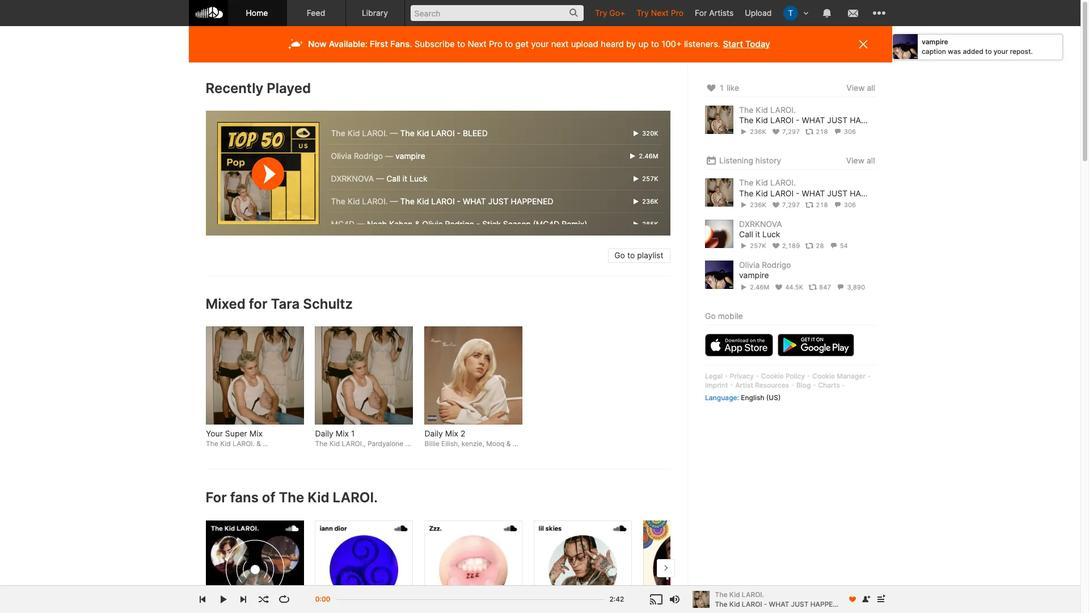 Task type: vqa. For each thing, say whether or not it's contained in the screenshot.
files to the right
no



Task type: describe. For each thing, give the bounding box(es) containing it.
upload
[[746, 8, 772, 18]]

cookie manager link
[[813, 372, 866, 380]]

7,297 for 7,297 link corresponding to 2nd the 218 link from the top
[[782, 201, 800, 209]]

⁃ up blog link
[[807, 372, 811, 380]]

mc4d
[[331, 219, 355, 229]]

236k up 285k
[[641, 197, 659, 205]]

28 link
[[805, 242, 824, 250]]

artist resources link
[[736, 381, 790, 390]]

call it luck element
[[705, 220, 734, 248]]

0 vertical spatial it
[[403, 174, 408, 183]]

the kid laroi. link for 7,297 link corresponding to first the 218 link from the top
[[739, 105, 796, 115]]

imprint link
[[705, 381, 728, 390]]

306 link for first the 218 link from the top
[[833, 128, 856, 136]]

vampire element
[[705, 261, 734, 289]]

for
[[249, 296, 268, 312]]

1 vertical spatial vampire
[[396, 151, 426, 161]]

recently played
[[206, 80, 311, 97]]

54 link
[[829, 242, 848, 250]]

dxrknova for call
[[739, 219, 782, 229]]

stick
[[483, 219, 501, 229]]

subscribe
[[415, 39, 455, 49]]

added
[[964, 47, 984, 56]]

44.5k link
[[775, 283, 804, 291]]

now available: first fans. subscribe to next pro to get your next upload heard by up to 100+ listeners. start today
[[308, 39, 771, 49]]

blog
[[797, 381, 811, 390]]

0 horizontal spatial call
[[387, 174, 401, 183]]

lil skies element
[[534, 520, 633, 613]]

daily mix 2 billie eilish, kenzie, mooq & ...
[[425, 429, 519, 448]]

legal link
[[705, 372, 723, 380]]

1 horizontal spatial pro
[[671, 8, 684, 18]]

daily for daily mix 2
[[425, 429, 443, 438]]

2 218 link from the top
[[805, 201, 828, 209]]

kid inside 'your super mix the kid laroi. & ...'
[[220, 439, 231, 448]]

dxrknova       — call it luck
[[331, 174, 428, 183]]

⁃ right legal
[[725, 372, 728, 380]]

get
[[516, 39, 529, 49]]

charts link
[[818, 381, 840, 390]]

played
[[267, 80, 311, 97]]

& inside daily mix 2 billie eilish, kenzie, mooq & ...
[[507, 439, 511, 448]]

1 inside daily mix 1 the kid laroi., pardyalone & ...
[[351, 429, 355, 438]]

the kid laroi.       — the kid laroi - what just happened
[[331, 196, 554, 206]]

first
[[370, 39, 388, 49]]

mix for daily mix 2
[[445, 429, 459, 438]]

236k for second the track stats element from the top
[[750, 201, 766, 209]]

go to playlist link
[[609, 248, 671, 263]]

caption
[[922, 47, 947, 56]]

tara
[[271, 296, 300, 312]]

tara schultz's avatar element
[[784, 6, 798, 20]]

mixed for tara schultz
[[206, 296, 353, 312]]

7,297 link for 2nd the 218 link from the top
[[772, 201, 800, 209]]

dxrknova for —
[[331, 174, 374, 183]]

policy
[[786, 372, 805, 380]]

0 horizontal spatial next
[[468, 39, 487, 49]]

to left get
[[505, 39, 513, 49]]

⁃ down cookie manager link
[[842, 381, 846, 390]]

7,297 link for first the 218 link from the top
[[772, 128, 800, 136]]

your super mix link
[[206, 428, 304, 439]]

your super mix element
[[206, 327, 304, 425]]

laroi. inside 'your super mix the kid laroi. & ...'
[[232, 439, 254, 448]]

feed
[[307, 8, 325, 18]]

the inside daily mix 1 the kid laroi., pardyalone & ...
[[315, 439, 328, 448]]

... for daily mix 1
[[412, 439, 418, 448]]

eilish,
[[442, 439, 460, 448]]

285k
[[641, 220, 659, 228]]

306 for 2nd the 218 link from the top
[[844, 201, 856, 209]]

view all for 1 like
[[847, 83, 876, 92]]

bleed
[[463, 128, 488, 138]]

— up olivia rodrigo       — vampire
[[390, 128, 398, 138]]

2,189 link
[[772, 242, 800, 250]]

vampire inside olivia rodrigo vampire
[[739, 270, 769, 280]]

the kid laroi. the kid laroi - what just happened for 2nd the 218 link from the top
[[739, 178, 893, 198]]

upload
[[571, 39, 599, 49]]

for fans of the kid laroi.
[[206, 490, 378, 506]]

1 horizontal spatial olivia
[[423, 219, 443, 229]]

go for go to playlist
[[615, 250, 626, 260]]

... inside 'your super mix the kid laroi. & ...'
[[263, 439, 268, 448]]

the kid laroi - what just happened element for 1st the track stats element from the top
[[705, 106, 734, 134]]

rodrigo for —
[[354, 151, 383, 161]]

2 vertical spatial the kid laroi - what just happened link
[[716, 599, 848, 609]]

54
[[840, 242, 848, 250]]

go mobile
[[705, 311, 743, 320]]

try for try next pro
[[637, 8, 649, 18]]

1 vertical spatial rodrigo
[[445, 219, 474, 229]]

0:00
[[316, 595, 331, 603]]

— down olivia rodrigo       — vampire
[[376, 174, 384, 183]]

repost.
[[1011, 47, 1034, 56]]

— left noah
[[357, 219, 365, 229]]

listeners.
[[685, 39, 721, 49]]

start
[[723, 39, 744, 49]]

view all for listening history
[[847, 156, 876, 165]]

imprint
[[705, 381, 728, 390]]

— up kahan
[[390, 196, 398, 206]]

try go+ link
[[590, 0, 631, 26]]

the kid laroi. element
[[206, 520, 304, 613]]

the kid laroi. the kid laroi - what just happened for first the 218 link from the top
[[739, 105, 893, 125]]

kenzie,
[[462, 439, 485, 448]]

artists
[[710, 8, 734, 18]]

2 vertical spatial the kid laroi. the kid laroi - what just happened
[[716, 590, 848, 608]]

daily mix 2 link
[[425, 428, 523, 439]]

320k
[[641, 129, 659, 137]]

view for like
[[847, 83, 865, 92]]

try go+
[[595, 8, 626, 18]]

calendar image
[[705, 154, 717, 168]]

mobile
[[718, 311, 743, 320]]

0 vertical spatial 1
[[720, 83, 725, 93]]

rodrigo for vampire
[[762, 260, 791, 270]]

2.46m inside the track stats element
[[750, 283, 770, 291]]

luck inside dxrknova call it luck
[[763, 229, 781, 239]]

dxrknova call it luck
[[739, 219, 782, 239]]

kahan
[[389, 219, 413, 229]]

privacy link
[[730, 372, 754, 380]]

it inside dxrknova call it luck
[[756, 229, 760, 239]]

go+
[[610, 8, 626, 18]]

for artists link
[[690, 0, 740, 26]]

the kid laroi. link for 7,297 link corresponding to 2nd the 218 link from the top
[[739, 178, 796, 188]]

1 track stats element from the top
[[739, 126, 876, 138]]

call inside dxrknova call it luck
[[739, 229, 753, 239]]

heard
[[601, 39, 624, 49]]

try next pro link
[[631, 0, 690, 26]]

pardyalone
[[368, 439, 404, 448]]

feed link
[[287, 0, 346, 26]]

home link
[[228, 0, 287, 26]]

vampire caption was added to your repost.
[[922, 37, 1034, 56]]

season
[[503, 219, 531, 229]]

charts
[[818, 381, 840, 390]]

by
[[627, 39, 637, 49]]

daily mix 1 link
[[315, 428, 414, 439]]

the kid laroi.       — the kid laroi - bleed
[[331, 128, 488, 138]]

your
[[206, 429, 223, 438]]

mixed
[[206, 296, 246, 312]]

0 vertical spatial 257k
[[641, 175, 659, 183]]

privacy
[[730, 372, 754, 380]]

& inside 'your super mix the kid laroi. & ...'
[[256, 439, 261, 448]]

your super mix the kid laroi. & ...
[[206, 429, 268, 448]]

⁃ down policy
[[791, 381, 795, 390]]

dxrknova link
[[739, 219, 782, 229]]

library
[[362, 8, 388, 18]]

playlist
[[638, 250, 664, 260]]

0 horizontal spatial your
[[531, 39, 549, 49]]

all for 1 like
[[867, 83, 876, 92]]

daily mix 2 element
[[425, 327, 523, 425]]

resources
[[755, 381, 790, 390]]

the inside 'your super mix the kid laroi. & ...'
[[206, 439, 218, 448]]



Task type: locate. For each thing, give the bounding box(es) containing it.
0 horizontal spatial it
[[403, 174, 408, 183]]

0 vertical spatial view all
[[847, 83, 876, 92]]

1 vertical spatial olivia
[[423, 219, 443, 229]]

0 vertical spatial call
[[387, 174, 401, 183]]

cookie up charts link
[[813, 372, 835, 380]]

3 mix from the left
[[445, 429, 459, 438]]

0 vertical spatial view
[[847, 83, 865, 92]]

0 vertical spatial rodrigo
[[354, 151, 383, 161]]

daily inside daily mix 1 the kid laroi., pardyalone & ...
[[315, 429, 334, 438]]

the kid laroi - what just happened link for 2nd the 218 link from the top
[[739, 188, 893, 199]]

⁃ left artist
[[730, 381, 734, 390]]

to left playlist
[[628, 250, 635, 260]]

rodrigo
[[354, 151, 383, 161], [445, 219, 474, 229], [762, 260, 791, 270]]

to
[[457, 39, 466, 49], [505, 39, 513, 49], [651, 39, 660, 49], [986, 47, 993, 56], [628, 250, 635, 260]]

1 horizontal spatial 1
[[720, 83, 725, 93]]

&
[[415, 219, 420, 229], [256, 439, 261, 448], [406, 439, 410, 448], [507, 439, 511, 448]]

for left the fans
[[206, 490, 227, 506]]

next
[[552, 39, 569, 49]]

1 horizontal spatial ...
[[412, 439, 418, 448]]

try for try go+
[[595, 8, 608, 18]]

daily mix 1 the kid laroi., pardyalone & ...
[[315, 429, 418, 448]]

all for listening history
[[867, 156, 876, 165]]

mix inside daily mix 2 billie eilish, kenzie, mooq & ...
[[445, 429, 459, 438]]

1 horizontal spatial vampire
[[739, 270, 769, 280]]

1 view all from the top
[[847, 83, 876, 92]]

1 all from the top
[[867, 83, 876, 92]]

1 vertical spatial for
[[206, 490, 227, 506]]

pop element
[[217, 122, 319, 224]]

2 vertical spatial vampire
[[739, 270, 769, 280]]

257k down the '320k'
[[641, 175, 659, 183]]

1 vertical spatial the kid laroi - what just happened element
[[705, 178, 734, 207]]

0 vertical spatial 306
[[844, 128, 856, 136]]

kid inside daily mix 1 the kid laroi., pardyalone & ...
[[330, 439, 340, 448]]

the kid laroi - what just happened element
[[705, 106, 734, 134], [705, 178, 734, 207], [693, 591, 710, 608]]

2 218 from the top
[[816, 201, 828, 209]]

blog link
[[797, 381, 811, 390]]

of
[[262, 490, 276, 506]]

manager
[[837, 372, 866, 380]]

1 vertical spatial the kid laroi. link
[[739, 178, 796, 188]]

1 306 from the top
[[844, 128, 856, 136]]

236k for 1st the track stats element from the top
[[750, 128, 766, 136]]

1 like
[[720, 83, 739, 93]]

0 horizontal spatial olivia
[[331, 151, 352, 161]]

super
[[225, 429, 247, 438]]

2 ... from the left
[[412, 439, 418, 448]]

2 daily from the left
[[425, 429, 443, 438]]

remix)
[[562, 219, 588, 229]]

olivia rodrigo vampire
[[739, 260, 791, 280]]

2 try from the left
[[637, 8, 649, 18]]

mix inside daily mix 1 the kid laroi., pardyalone & ...
[[336, 429, 349, 438]]

1 horizontal spatial go
[[705, 311, 716, 320]]

0 horizontal spatial luck
[[410, 174, 428, 183]]

2 vertical spatial olivia
[[739, 260, 760, 270]]

vampire down the kid laroi.       — the kid laroi - bleed
[[396, 151, 426, 161]]

2 horizontal spatial ...
[[513, 439, 519, 448]]

cookie up resources
[[761, 372, 784, 380]]

⁃ up artist resources link
[[756, 372, 760, 380]]

2 all from the top
[[867, 156, 876, 165]]

1 horizontal spatial call
[[739, 229, 753, 239]]

mix up laroi.,
[[336, 429, 349, 438]]

1 vertical spatial 306
[[844, 201, 856, 209]]

None search field
[[405, 0, 590, 26]]

0 vertical spatial for
[[695, 8, 707, 18]]

pro up 100+
[[671, 8, 684, 18]]

2.46m
[[638, 152, 659, 160], [750, 283, 770, 291]]

today
[[746, 39, 771, 49]]

(mc4d
[[533, 219, 560, 229]]

... left "billie"
[[412, 439, 418, 448]]

2 mix from the left
[[336, 429, 349, 438]]

3,890 link
[[837, 283, 865, 291]]

1 218 link from the top
[[805, 128, 828, 136]]

2 cookie from the left
[[813, 372, 835, 380]]

... inside daily mix 1 the kid laroi., pardyalone & ...
[[412, 439, 418, 448]]

1 vertical spatial 1
[[351, 429, 355, 438]]

mix up eilish,
[[445, 429, 459, 438]]

1 vertical spatial 2.46m
[[750, 283, 770, 291]]

rodrigo down the kid laroi.       — the kid laroi - what just happened
[[445, 219, 474, 229]]

306 for first the 218 link from the top
[[844, 128, 856, 136]]

2 7,297 link from the top
[[772, 201, 800, 209]]

1 vertical spatial next
[[468, 39, 487, 49]]

1 ... from the left
[[263, 439, 268, 448]]

0 vertical spatial 7,297 link
[[772, 128, 800, 136]]

2 7,297 from the top
[[782, 201, 800, 209]]

0 horizontal spatial ...
[[263, 439, 268, 448]]

1 218 from the top
[[816, 128, 828, 136]]

like
[[727, 83, 739, 93]]

iann dior element
[[315, 520, 414, 613]]

1 horizontal spatial rodrigo
[[445, 219, 474, 229]]

0 vertical spatial all
[[867, 83, 876, 92]]

go to playlist
[[615, 250, 664, 260]]

257k inside the track stats element
[[750, 242, 766, 250]]

1 vertical spatial 7,297 link
[[772, 201, 800, 209]]

2 track stats element from the top
[[739, 199, 876, 211]]

for for for fans of the kid laroi.
[[206, 490, 227, 506]]

schultz
[[303, 296, 353, 312]]

1 horizontal spatial 257k
[[750, 242, 766, 250]]

7,297 link
[[772, 128, 800, 136], [772, 201, 800, 209]]

1 306 link from the top
[[833, 128, 856, 136]]

your
[[531, 39, 549, 49], [994, 47, 1009, 56]]

upload link
[[740, 0, 778, 26]]

0 vertical spatial the kid laroi. link
[[739, 105, 796, 115]]

1 horizontal spatial luck
[[763, 229, 781, 239]]

vampire down olivia rodrigo link
[[739, 270, 769, 280]]

2.46m down the '320k'
[[638, 152, 659, 160]]

call
[[387, 174, 401, 183], [739, 229, 753, 239]]

history
[[756, 156, 782, 165]]

fresh pressed tracks element
[[644, 520, 742, 613]]

-
[[796, 115, 800, 125], [457, 128, 461, 138], [796, 188, 800, 198], [457, 196, 461, 206], [477, 219, 480, 229], [765, 600, 768, 608]]

1 vertical spatial 257k
[[750, 242, 766, 250]]

to right subscribe
[[457, 39, 466, 49]]

1 horizontal spatial 2.46m
[[750, 283, 770, 291]]

7,297 link up dxrknova link
[[772, 201, 800, 209]]

the kid laroi - what just happened element for second the track stats element from the top
[[705, 178, 734, 207]]

1 horizontal spatial for
[[695, 8, 707, 18]]

daily
[[315, 429, 334, 438], [425, 429, 443, 438]]

2 view from the top
[[847, 156, 865, 165]]

1 vertical spatial 218 link
[[805, 201, 828, 209]]

try
[[595, 8, 608, 18], [637, 8, 649, 18]]

0 horizontal spatial rodrigo
[[354, 151, 383, 161]]

0 vertical spatial luck
[[410, 174, 428, 183]]

1 vertical spatial view all
[[847, 156, 876, 165]]

daily inside daily mix 2 billie eilish, kenzie, mooq & ...
[[425, 429, 443, 438]]

(us)
[[767, 393, 781, 402]]

olivia down the kid laroi.       — the kid laroi - what just happened
[[423, 219, 443, 229]]

what
[[802, 115, 825, 125], [802, 188, 825, 198], [463, 196, 486, 206], [770, 600, 790, 608]]

view for history
[[847, 156, 865, 165]]

... inside daily mix 2 billie eilish, kenzie, mooq & ...
[[513, 439, 519, 448]]

1
[[720, 83, 725, 93], [351, 429, 355, 438]]

236k
[[750, 128, 766, 136], [641, 197, 659, 205], [750, 201, 766, 209]]

2 view all from the top
[[847, 156, 876, 165]]

0 vertical spatial go
[[615, 250, 626, 260]]

rodrigo down 2,189 link
[[762, 260, 791, 270]]

start today link
[[723, 39, 771, 49]]

3 ... from the left
[[513, 439, 519, 448]]

your inside vampire caption was added to your repost.
[[994, 47, 1009, 56]]

1 view from the top
[[847, 83, 865, 92]]

it down olivia rodrigo       — vampire
[[403, 174, 408, 183]]

2 vertical spatial the kid laroi. link
[[716, 590, 842, 599]]

dxrknova down olivia rodrigo       — vampire
[[331, 174, 374, 183]]

1 vertical spatial 7,297
[[782, 201, 800, 209]]

the kid laroi. link
[[739, 105, 796, 115], [739, 178, 796, 188], [716, 590, 842, 599]]

olivia rodrigo link
[[739, 260, 791, 270]]

cookie policy link
[[761, 372, 805, 380]]

0 vertical spatial the kid laroi - what just happened element
[[705, 106, 734, 134]]

0 horizontal spatial 1
[[351, 429, 355, 438]]

0 vertical spatial olivia
[[331, 151, 352, 161]]

0 horizontal spatial try
[[595, 8, 608, 18]]

olivia inside olivia rodrigo vampire
[[739, 260, 760, 270]]

1 right like image
[[720, 83, 725, 93]]

go inside go to playlist "link"
[[615, 250, 626, 260]]

1 7,297 from the top
[[782, 128, 800, 136]]

mix right super
[[249, 429, 263, 438]]

1 horizontal spatial dxrknova
[[739, 219, 782, 229]]

2 vertical spatial rodrigo
[[762, 260, 791, 270]]

1 horizontal spatial try
[[637, 8, 649, 18]]

go left playlist
[[615, 250, 626, 260]]

zzz. element
[[425, 520, 523, 613]]

the kid laroi. the kid laroi - what just happened
[[739, 105, 893, 125], [739, 178, 893, 198], [716, 590, 848, 608]]

olivia for olivia rodrigo vampire
[[739, 260, 760, 270]]

306
[[844, 128, 856, 136], [844, 201, 856, 209]]

...
[[263, 439, 268, 448], [412, 439, 418, 448], [513, 439, 519, 448]]

1 vertical spatial go
[[705, 311, 716, 320]]

call it luck link
[[739, 229, 781, 240]]

28
[[816, 242, 824, 250]]

olivia up dxrknova       — call it luck
[[331, 151, 352, 161]]

daily mix 1 element
[[315, 327, 414, 425]]

for for for artists
[[695, 8, 707, 18]]

1 vertical spatial luck
[[763, 229, 781, 239]]

pro left get
[[489, 39, 503, 49]]

your right get
[[531, 39, 549, 49]]

218 for first the 218 link from the top
[[816, 128, 828, 136]]

236k up dxrknova link
[[750, 201, 766, 209]]

1 vertical spatial pro
[[489, 39, 503, 49]]

luck down dxrknova link
[[763, 229, 781, 239]]

7,297 link up history
[[772, 128, 800, 136]]

Search search field
[[411, 5, 584, 21]]

2 306 from the top
[[844, 201, 856, 209]]

like image
[[705, 81, 717, 95]]

olivia
[[331, 151, 352, 161], [423, 219, 443, 229], [739, 260, 760, 270]]

available:
[[329, 39, 368, 49]]

0 vertical spatial the kid laroi - what just happened link
[[739, 115, 893, 126]]

1 horizontal spatial daily
[[425, 429, 443, 438]]

up
[[639, 39, 649, 49]]

1 horizontal spatial it
[[756, 229, 760, 239]]

3,890
[[848, 283, 865, 291]]

for artists
[[695, 8, 734, 18]]

1 vertical spatial call
[[739, 229, 753, 239]]

0 vertical spatial pro
[[671, 8, 684, 18]]

the kid laroi - what just happened link
[[739, 115, 893, 126], [739, 188, 893, 199], [716, 599, 848, 609]]

⁃ right blog link
[[813, 381, 817, 390]]

2
[[461, 429, 466, 438]]

& inside daily mix 1 the kid laroi., pardyalone & ...
[[406, 439, 410, 448]]

1 horizontal spatial next
[[652, 8, 669, 18]]

1 mix from the left
[[249, 429, 263, 438]]

0 horizontal spatial for
[[206, 490, 227, 506]]

1 up laroi.,
[[351, 429, 355, 438]]

0 vertical spatial 306 link
[[833, 128, 856, 136]]

100+
[[662, 39, 682, 49]]

1 try from the left
[[595, 8, 608, 18]]

1 horizontal spatial your
[[994, 47, 1009, 56]]

2 vertical spatial the kid laroi - what just happened element
[[693, 591, 710, 608]]

0 horizontal spatial dxrknova
[[331, 174, 374, 183]]

just for 7,297 link corresponding to first the 218 link from the top the kid laroi. link
[[828, 115, 848, 125]]

0 vertical spatial the kid laroi. the kid laroi - what just happened
[[739, 105, 893, 125]]

0 horizontal spatial 2.46m
[[638, 152, 659, 160]]

next up image
[[875, 593, 888, 606]]

1 horizontal spatial mix
[[336, 429, 349, 438]]

call down olivia rodrigo       — vampire
[[387, 174, 401, 183]]

go left mobile
[[705, 311, 716, 320]]

to inside go to playlist "link"
[[628, 250, 635, 260]]

1 vertical spatial 306 link
[[833, 201, 856, 209]]

try left go+
[[595, 8, 608, 18]]

7,297 for 7,297 link corresponding to first the 218 link from the top
[[782, 128, 800, 136]]

to right added
[[986, 47, 993, 56]]

rodrigo inside olivia rodrigo vampire
[[762, 260, 791, 270]]

1 vertical spatial view
[[847, 156, 865, 165]]

noah
[[367, 219, 387, 229]]

0 vertical spatial vampire
[[922, 37, 949, 46]]

progress bar
[[336, 594, 604, 613]]

to right up
[[651, 39, 660, 49]]

3 track stats element from the top
[[739, 240, 876, 252]]

your left "repost."
[[994, 47, 1009, 56]]

⁃
[[725, 372, 728, 380], [756, 372, 760, 380], [807, 372, 811, 380], [868, 372, 871, 380], [730, 381, 734, 390], [791, 381, 795, 390], [813, 381, 817, 390], [842, 381, 846, 390]]

1 vertical spatial the kid laroi - what just happened link
[[739, 188, 893, 199]]

vampire up the caption
[[922, 37, 949, 46]]

1 horizontal spatial cookie
[[813, 372, 835, 380]]

218 for 2nd the 218 link from the top
[[816, 201, 828, 209]]

laroi.,
[[342, 439, 366, 448]]

847
[[819, 283, 832, 291]]

0 horizontal spatial mix
[[249, 429, 263, 438]]

... for daily mix 2
[[513, 439, 519, 448]]

track stats element
[[739, 126, 876, 138], [739, 199, 876, 211], [739, 240, 876, 252], [739, 281, 876, 293]]

— up dxrknova       — call it luck
[[385, 151, 393, 161]]

to inside vampire caption was added to your repost.
[[986, 47, 993, 56]]

mc4d       — noah kahan & olivia rodrigo - stick season (mc4d remix)
[[331, 219, 588, 229]]

next
[[652, 8, 669, 18], [468, 39, 487, 49]]

306 link for 2nd the 218 link from the top
[[833, 201, 856, 209]]

... right mooq at the bottom of the page
[[513, 439, 519, 448]]

next up 100+
[[652, 8, 669, 18]]

2 horizontal spatial mix
[[445, 429, 459, 438]]

1 cookie from the left
[[761, 372, 784, 380]]

4 track stats element from the top
[[739, 281, 876, 293]]

next down search search box
[[468, 39, 487, 49]]

english
[[741, 393, 765, 402]]

1 daily from the left
[[315, 429, 334, 438]]

2 horizontal spatial vampire
[[922, 37, 949, 46]]

olivia rodrigo       — vampire
[[331, 151, 426, 161]]

0 vertical spatial 218 link
[[805, 128, 828, 136]]

2 horizontal spatial rodrigo
[[762, 260, 791, 270]]

library link
[[346, 0, 405, 26]]

vampire
[[922, 37, 949, 46], [396, 151, 426, 161], [739, 270, 769, 280]]

the kid laroi - what just happened link for first the 218 link from the top
[[739, 115, 893, 126]]

try right go+
[[637, 8, 649, 18]]

mooq
[[487, 439, 505, 448]]

⁃ right manager
[[868, 372, 871, 380]]

legal
[[705, 372, 723, 380]]

2 306 link from the top
[[833, 201, 856, 209]]

just for bottom the kid laroi. link
[[792, 600, 809, 608]]

0 vertical spatial next
[[652, 8, 669, 18]]

0 horizontal spatial pro
[[489, 39, 503, 49]]

2 horizontal spatial olivia
[[739, 260, 760, 270]]

0 vertical spatial 2.46m
[[638, 152, 659, 160]]

0 horizontal spatial 257k
[[641, 175, 659, 183]]

go for go mobile
[[705, 311, 716, 320]]

olivia for olivia rodrigo       — vampire
[[331, 151, 352, 161]]

0 horizontal spatial cookie
[[761, 372, 784, 380]]

it down dxrknova link
[[756, 229, 760, 239]]

just for 7,297 link corresponding to 2nd the 218 link from the top the kid laroi. link
[[828, 188, 848, 198]]

1 vertical spatial dxrknova
[[739, 219, 782, 229]]

call down dxrknova link
[[739, 229, 753, 239]]

rodrigo up dxrknova       — call it luck
[[354, 151, 383, 161]]

1 vertical spatial 218
[[816, 201, 828, 209]]

listening
[[720, 156, 754, 165]]

luck up the kid laroi.       — the kid laroi - what just happened
[[410, 174, 428, 183]]

for left the artists
[[695, 8, 707, 18]]

language:
[[705, 393, 739, 402]]

1 vertical spatial the kid laroi. the kid laroi - what just happened
[[739, 178, 893, 198]]

track stats element containing 2.46m
[[739, 281, 876, 293]]

2.46m down vampire link at the right of page
[[750, 283, 770, 291]]

billie
[[425, 439, 440, 448]]

2:42
[[610, 595, 625, 603]]

1 7,297 link from the top
[[772, 128, 800, 136]]

laroi
[[771, 115, 794, 125], [432, 128, 455, 138], [771, 188, 794, 198], [432, 196, 455, 206], [742, 600, 763, 608]]

1 vertical spatial all
[[867, 156, 876, 165]]

236k up listening history
[[750, 128, 766, 136]]

olivia up vampire link at the right of page
[[739, 260, 760, 270]]

legal ⁃ privacy ⁃ cookie policy ⁃ cookie manager ⁃ imprint ⁃ artist resources ⁃ blog ⁃ charts ⁃ language: english (us)
[[705, 372, 871, 402]]

vampire link
[[739, 270, 769, 281]]

mix for daily mix 1
[[336, 429, 349, 438]]

mix inside 'your super mix the kid laroi. & ...'
[[249, 429, 263, 438]]

was
[[949, 47, 962, 56]]

0 horizontal spatial go
[[615, 250, 626, 260]]

daily for daily mix 1
[[315, 429, 334, 438]]

1 vertical spatial it
[[756, 229, 760, 239]]

dxrknova up 'call it luck' link
[[739, 219, 782, 229]]

fans
[[230, 490, 259, 506]]

track stats element containing 257k
[[739, 240, 876, 252]]

0 horizontal spatial vampire
[[396, 151, 426, 161]]

vampire inside vampire caption was added to your repost.
[[922, 37, 949, 46]]

... up of in the bottom of the page
[[263, 439, 268, 448]]

257k down 'call it luck' link
[[750, 242, 766, 250]]



